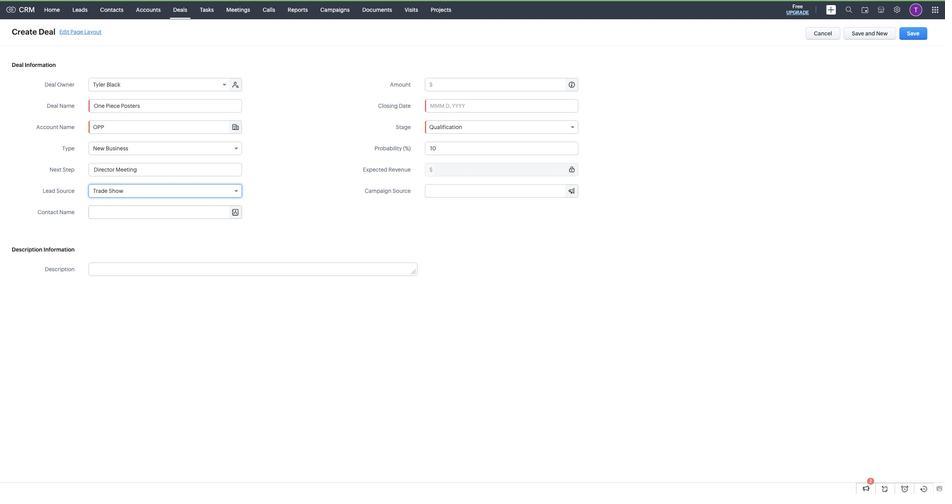 Task type: locate. For each thing, give the bounding box(es) containing it.
deal left owner
[[45, 81, 56, 88]]

closing date
[[378, 103, 411, 109]]

$ right amount
[[429, 81, 433, 88]]

0 vertical spatial $
[[429, 81, 433, 88]]

1 vertical spatial $
[[429, 167, 433, 173]]

information up deal owner
[[25, 62, 56, 68]]

next
[[50, 167, 62, 173]]

1 horizontal spatial save
[[908, 30, 920, 37]]

black
[[107, 81, 120, 88]]

description
[[12, 246, 42, 253], [45, 266, 75, 272]]

account
[[36, 124, 58, 130]]

name down owner
[[59, 103, 75, 109]]

create
[[12, 27, 37, 36]]

1 horizontal spatial description
[[45, 266, 75, 272]]

deal owner
[[45, 81, 75, 88]]

1 $ from the top
[[429, 81, 433, 88]]

owner
[[57, 81, 75, 88]]

closing
[[378, 103, 398, 109]]

leads
[[72, 6, 88, 13]]

Qualification field
[[425, 120, 579, 134]]

deal up account name
[[47, 103, 58, 109]]

deal for deal name
[[47, 103, 58, 109]]

information down contact name
[[44, 246, 75, 253]]

home link
[[38, 0, 66, 19]]

$
[[429, 81, 433, 88], [429, 167, 433, 173]]

probability (%)
[[375, 145, 411, 152]]

qualification
[[429, 124, 462, 130]]

layout
[[84, 29, 102, 35]]

description for description information
[[12, 246, 42, 253]]

save down profile image
[[908, 30, 920, 37]]

0 horizontal spatial save
[[852, 30, 865, 37]]

campaigns
[[321, 6, 350, 13]]

search element
[[841, 0, 857, 19]]

$ right the revenue
[[429, 167, 433, 173]]

account name
[[36, 124, 75, 130]]

new
[[877, 30, 888, 37], [93, 145, 105, 152]]

information for deal information
[[25, 62, 56, 68]]

save
[[852, 30, 865, 37], [908, 30, 920, 37]]

New Business field
[[89, 142, 242, 155]]

tyler black
[[93, 81, 120, 88]]

meetings
[[226, 6, 250, 13]]

2 vertical spatial name
[[59, 209, 75, 215]]

0 vertical spatial name
[[59, 103, 75, 109]]

deal information
[[12, 62, 56, 68]]

2 $ from the top
[[429, 167, 433, 173]]

create deal edit page layout
[[12, 27, 102, 36]]

0 horizontal spatial new
[[93, 145, 105, 152]]

stage
[[396, 124, 411, 130]]

new left business
[[93, 145, 105, 152]]

1 name from the top
[[59, 103, 75, 109]]

trade
[[93, 188, 108, 194]]

Trade Show field
[[89, 184, 242, 198]]

2 source from the left
[[393, 188, 411, 194]]

search image
[[846, 6, 853, 13]]

source right lead
[[56, 188, 75, 194]]

0 vertical spatial information
[[25, 62, 56, 68]]

name
[[59, 103, 75, 109], [59, 124, 75, 130], [59, 209, 75, 215]]

save inside 'button'
[[852, 30, 865, 37]]

profile element
[[905, 0, 927, 19]]

source down the revenue
[[393, 188, 411, 194]]

name right contact
[[59, 209, 75, 215]]

1 horizontal spatial new
[[877, 30, 888, 37]]

calls link
[[257, 0, 282, 19]]

visits
[[405, 6, 418, 13]]

cancel
[[814, 30, 833, 37]]

reports link
[[282, 0, 314, 19]]

new inside field
[[93, 145, 105, 152]]

next step
[[50, 167, 75, 173]]

description information
[[12, 246, 75, 253]]

2 save from the left
[[908, 30, 920, 37]]

new inside 'button'
[[877, 30, 888, 37]]

None field
[[89, 121, 242, 133], [426, 185, 578, 197], [89, 206, 242, 218], [89, 121, 242, 133], [426, 185, 578, 197], [89, 206, 242, 218]]

1 vertical spatial information
[[44, 246, 75, 253]]

free
[[793, 4, 803, 9]]

accounts link
[[130, 0, 167, 19]]

deal
[[39, 27, 55, 36], [12, 62, 24, 68], [45, 81, 56, 88], [47, 103, 58, 109]]

home
[[44, 6, 60, 13]]

0 vertical spatial new
[[877, 30, 888, 37]]

trade show
[[93, 188, 123, 194]]

None text field
[[89, 99, 242, 113], [89, 121, 242, 133], [434, 163, 578, 176], [89, 206, 242, 218], [89, 263, 417, 276], [89, 99, 242, 113], [89, 121, 242, 133], [434, 163, 578, 176], [89, 206, 242, 218], [89, 263, 417, 276]]

save inside button
[[908, 30, 920, 37]]

deal for deal information
[[12, 62, 24, 68]]

new right and
[[877, 30, 888, 37]]

crm
[[19, 6, 35, 14]]

deals
[[173, 6, 187, 13]]

1 horizontal spatial source
[[393, 188, 411, 194]]

accounts
[[136, 6, 161, 13]]

amount
[[390, 81, 411, 88]]

deal down 'create'
[[12, 62, 24, 68]]

2
[[870, 479, 872, 483]]

1 source from the left
[[56, 188, 75, 194]]

name right account at the left top of the page
[[59, 124, 75, 130]]

information
[[25, 62, 56, 68], [44, 246, 75, 253]]

3 name from the top
[[59, 209, 75, 215]]

1 vertical spatial name
[[59, 124, 75, 130]]

0 horizontal spatial source
[[56, 188, 75, 194]]

1 save from the left
[[852, 30, 865, 37]]

deal for deal owner
[[45, 81, 56, 88]]

2 name from the top
[[59, 124, 75, 130]]

save left and
[[852, 30, 865, 37]]

create menu element
[[822, 0, 841, 19]]

step
[[63, 167, 75, 173]]

1 vertical spatial description
[[45, 266, 75, 272]]

0 vertical spatial description
[[12, 246, 42, 253]]

save button
[[900, 27, 928, 40]]

0 horizontal spatial description
[[12, 246, 42, 253]]

tasks
[[200, 6, 214, 13]]

1 vertical spatial new
[[93, 145, 105, 152]]

None text field
[[434, 78, 578, 91], [425, 142, 579, 155], [89, 163, 242, 176], [426, 185, 578, 197], [434, 78, 578, 91], [425, 142, 579, 155], [89, 163, 242, 176], [426, 185, 578, 197]]

source
[[56, 188, 75, 194], [393, 188, 411, 194]]



Task type: vqa. For each thing, say whether or not it's contained in the screenshot.
image
no



Task type: describe. For each thing, give the bounding box(es) containing it.
MMM D, YYYY text field
[[425, 99, 579, 113]]

upgrade
[[787, 10, 809, 15]]

name for account name
[[59, 124, 75, 130]]

calendar image
[[862, 6, 869, 13]]

new business
[[93, 145, 128, 152]]

expected
[[363, 167, 388, 173]]

contacts link
[[94, 0, 130, 19]]

save and new
[[852, 30, 888, 37]]

expected revenue
[[363, 167, 411, 173]]

reports
[[288, 6, 308, 13]]

deal left edit at left
[[39, 27, 55, 36]]

deals link
[[167, 0, 194, 19]]

page
[[70, 29, 83, 35]]

description for description
[[45, 266, 75, 272]]

leads link
[[66, 0, 94, 19]]

documents
[[362, 6, 392, 13]]

save for save and new
[[852, 30, 865, 37]]

$ for amount
[[429, 81, 433, 88]]

crm link
[[6, 6, 35, 14]]

source for lead source
[[56, 188, 75, 194]]

campaigns link
[[314, 0, 356, 19]]

create menu image
[[827, 5, 837, 14]]

free upgrade
[[787, 4, 809, 15]]

$ for expected revenue
[[429, 167, 433, 173]]

campaign
[[365, 188, 392, 194]]

projects link
[[425, 0, 458, 19]]

meetings link
[[220, 0, 257, 19]]

edit page layout link
[[59, 29, 102, 35]]

(%)
[[403, 145, 411, 152]]

source for campaign source
[[393, 188, 411, 194]]

lead source
[[43, 188, 75, 194]]

type
[[62, 145, 75, 152]]

probability
[[375, 145, 402, 152]]

contacts
[[100, 6, 124, 13]]

cancel button
[[806, 27, 841, 40]]

profile image
[[910, 3, 923, 16]]

name for deal name
[[59, 103, 75, 109]]

name for contact name
[[59, 209, 75, 215]]

business
[[106, 145, 128, 152]]

Tyler Black field
[[89, 78, 230, 91]]

tyler
[[93, 81, 105, 88]]

revenue
[[389, 167, 411, 173]]

campaign source
[[365, 188, 411, 194]]

information for description information
[[44, 246, 75, 253]]

save and new button
[[844, 27, 897, 40]]

projects
[[431, 6, 452, 13]]

save for save
[[908, 30, 920, 37]]

contact name
[[38, 209, 75, 215]]

calls
[[263, 6, 275, 13]]

lead
[[43, 188, 55, 194]]

contact
[[38, 209, 58, 215]]

and
[[866, 30, 876, 37]]

edit
[[59, 29, 69, 35]]

show
[[109, 188, 123, 194]]

deal name
[[47, 103, 75, 109]]

date
[[399, 103, 411, 109]]

tasks link
[[194, 0, 220, 19]]

visits link
[[399, 0, 425, 19]]

documents link
[[356, 0, 399, 19]]



